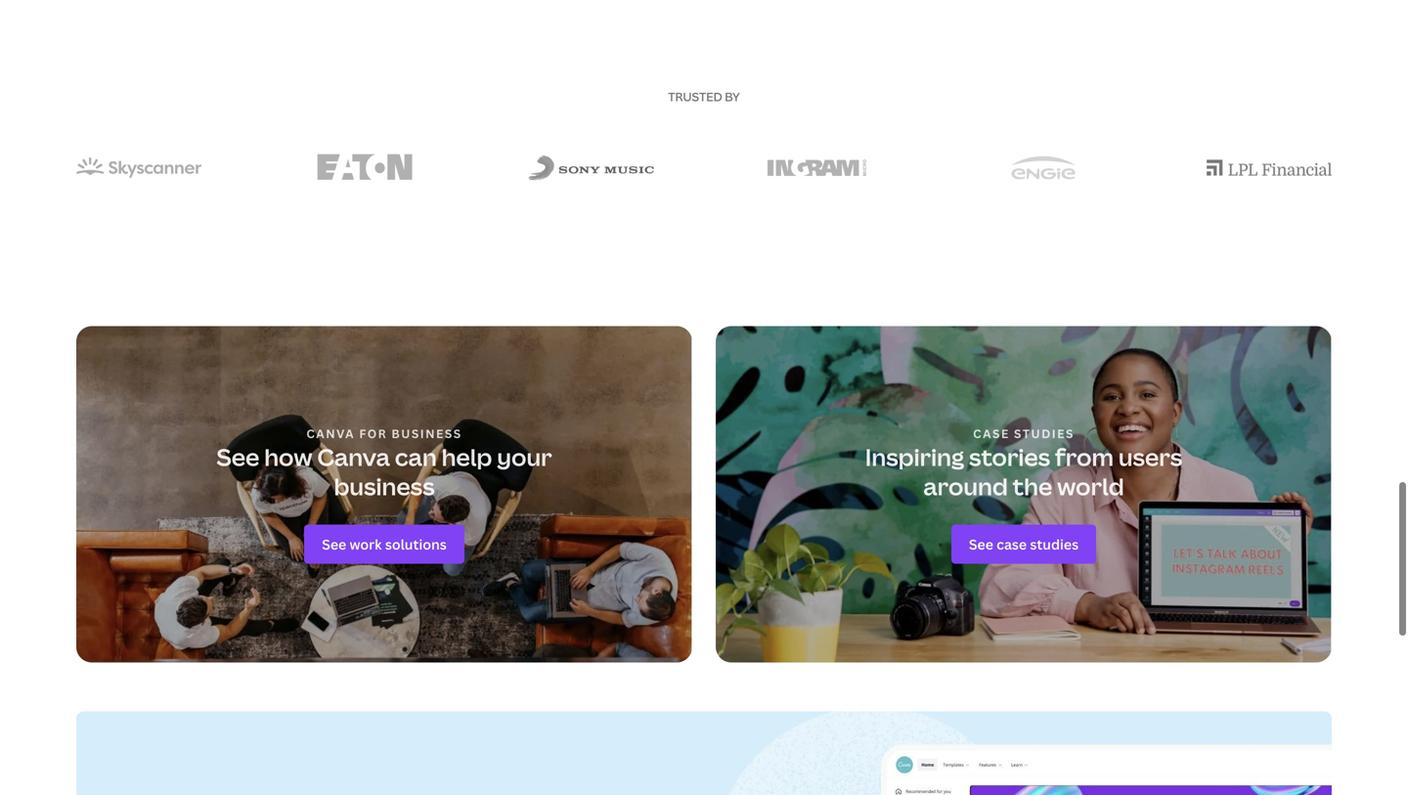 Task type: locate. For each thing, give the bounding box(es) containing it.
canva for business see how canva can help your business
[[217, 426, 552, 502]]

engie image
[[1011, 156, 1076, 179]]

from
[[1056, 441, 1114, 473]]

users
[[1119, 441, 1183, 473]]

canva
[[307, 426, 355, 442], [317, 441, 390, 473]]

how
[[264, 441, 313, 473]]

ingram miro image
[[768, 160, 867, 176]]

stories
[[970, 441, 1051, 473]]

business
[[392, 426, 462, 442], [334, 471, 435, 502]]

case
[[974, 426, 1010, 442]]

lpl financial image
[[1207, 160, 1332, 176]]

canva left can
[[317, 441, 390, 473]]

business right 'for'
[[392, 426, 462, 442]]

business down 'for'
[[334, 471, 435, 502]]

world
[[1058, 471, 1125, 502]]

trusted
[[668, 88, 723, 105]]



Task type: vqa. For each thing, say whether or not it's contained in the screenshot.
TRY
no



Task type: describe. For each thing, give the bounding box(es) containing it.
skyscanner image
[[76, 158, 202, 178]]

can
[[395, 441, 437, 473]]

for
[[359, 426, 388, 442]]

eaton image
[[318, 154, 413, 182]]

around
[[924, 471, 1008, 502]]

help
[[442, 441, 492, 473]]

0 vertical spatial business
[[392, 426, 462, 442]]

canva left 'for'
[[307, 426, 355, 442]]

your
[[497, 441, 552, 473]]

case studies inspiring stories from users around the world
[[866, 426, 1183, 502]]

inspiring
[[866, 441, 965, 473]]

trusted by
[[668, 88, 740, 105]]

studies
[[1015, 426, 1075, 442]]

the
[[1013, 471, 1053, 502]]

by
[[725, 88, 740, 105]]

sony music image
[[529, 155, 654, 181]]

see
[[217, 441, 260, 473]]

1 vertical spatial business
[[334, 471, 435, 502]]



